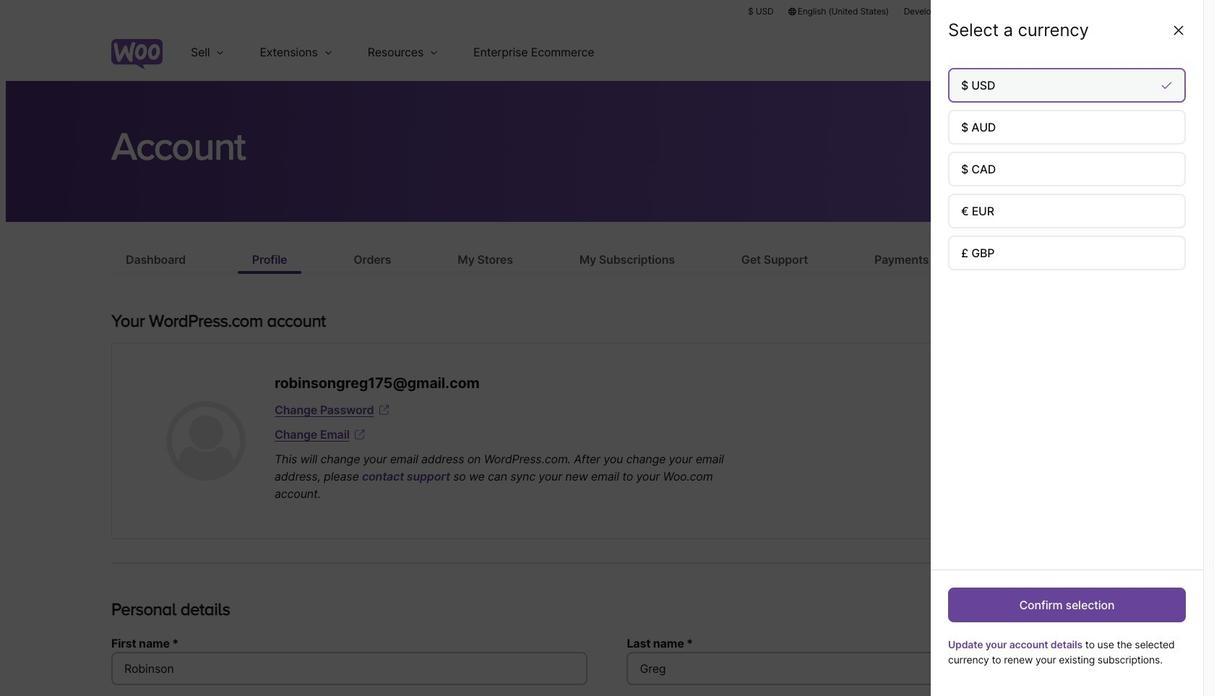 Task type: locate. For each thing, give the bounding box(es) containing it.
external link image
[[377, 403, 391, 417]]

None text field
[[111, 652, 587, 685], [627, 652, 1103, 685], [111, 652, 587, 685], [627, 652, 1103, 685]]

service navigation menu element
[[1017, 29, 1103, 76]]



Task type: describe. For each thing, give the bounding box(es) containing it.
gravatar image image
[[166, 401, 246, 481]]

search image
[[1043, 40, 1066, 64]]

close selector image
[[1172, 23, 1186, 38]]

external link image
[[353, 427, 367, 442]]

open account menu image
[[1080, 40, 1103, 64]]



Task type: vqa. For each thing, say whether or not it's contained in the screenshot.
option
no



